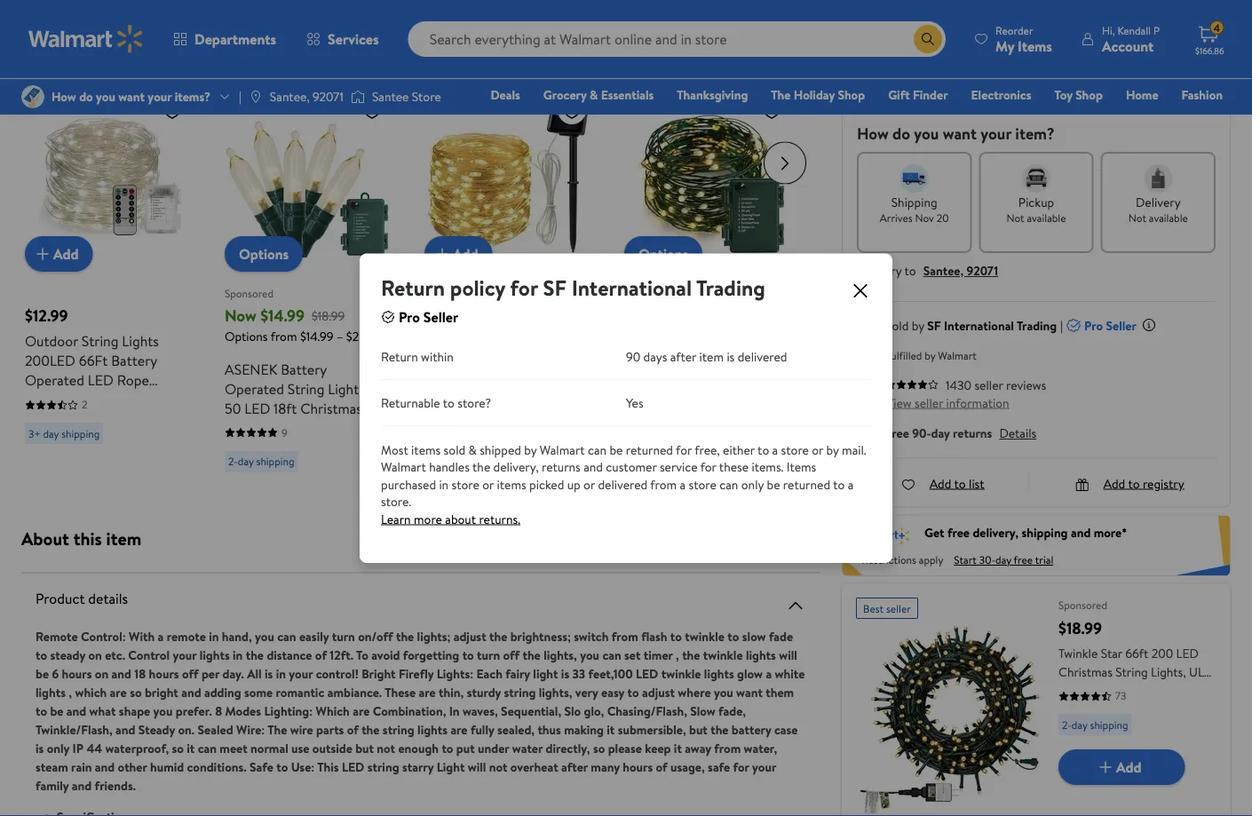 Task type: vqa. For each thing, say whether or not it's contained in the screenshot.
reorder my items
no



Task type: locate. For each thing, give the bounding box(es) containing it.
easter
[[82, 429, 120, 448]]

delivered
[[738, 348, 787, 365], [598, 475, 648, 493]]

service
[[660, 458, 698, 475]]

hours up bright
[[149, 665, 179, 682]]

to left registry
[[1128, 475, 1140, 492]]

0 horizontal spatial pro seller
[[399, 308, 459, 327]]

fairy inside the loende christmas lights, 50 led 17 ft battery operated fairy lights for home party garden christmas decoration, 1 pack
[[737, 398, 766, 417]]

in down distance
[[276, 665, 286, 682]]

seller right |
[[1106, 316, 1137, 334]]

fairy right 17
[[737, 398, 766, 417]]

wire:
[[236, 721, 265, 738]]

string right asenek
[[288, 378, 325, 398]]

party inside $12.99 outdoor string lights 200led 66ft battery operated led rope lights with remote indoor timer fairy lights for patio easter christmas party cool white
[[25, 448, 57, 468]]

registry
[[1143, 475, 1185, 492]]

product details
[[36, 589, 128, 608]]

for inside the remote control: with a remote in hand, you can easily turn on/off the lights; adjust the brightness; switch from flash to twinkle to slow fade to steady on etc. control your lights in the distance of 12ft. to avoid forgetting to turn off the lights, you can set timer , the twinkle lights will be 6 hours on and 18 hours off per day. all is in your control! bright firefly lights: each fairy light is 33 feet,100 led twinkle lights glow a white lights , which are so bright and adding some romantic ambiance. these are thin, sturdy string lights, very easy to adjust where you want them to be and what shape you prefer. 8 modes lighting: which are combination, in waves, sequential, slo glo, chasing/flash, slow fade, twinkle/flash, and steady on. sealed wire: the wire parts of the string lights are fully sealed, thus making it submersible, but the battery case is only ip 44 waterproof, so it can meet normal use outside but not enough to put under water directly, so please keep it away from water, steam rain and other humid conditions. safe to use: this led string starry light will not overheat after many hours of usage, safe for your family and friends.
[[733, 758, 749, 775]]

or
[[812, 441, 824, 458], [483, 475, 494, 493], [584, 475, 595, 493]]

return for return policy for sf international trading
[[381, 273, 445, 303]]

add to list button
[[902, 475, 985, 492]]

2 not from the left
[[1129, 210, 1147, 225]]

sold
[[444, 441, 466, 458]]

2 horizontal spatial sponsored
[[1059, 598, 1108, 613]]

ft) inside christmas light install & removal (up to 150 ft) - $229.00
[[1185, 66, 1198, 83]]

0 vertical spatial delivery,
[[494, 458, 539, 475]]

combination,
[[373, 702, 446, 720]]

1 vertical spatial light
[[1001, 66, 1029, 83]]

under
[[478, 740, 509, 757]]

remote control: with a remote in hand, you can easily turn on/off the lights; adjust the brightness; switch from flash to twinkle to slow fade to steady on etc. control your lights in the distance of 12ft. to avoid forgetting to turn off the lights, you can set timer , the twinkle lights will be 6 hours on and 18 hours off per day. all is in your control! bright firefly lights: each fairy light is 33 feet,100 led twinkle lights glow a white lights , which are so bright and adding some romantic ambiance. these are thin, sturdy string lights, very easy to adjust where you want them to be and what shape you prefer. 8 modes lighting: which are combination, in waves, sequential, slo glo, chasing/flash, slow fade, twinkle/flash, and steady on. sealed wire: the wire parts of the string lights are fully sealed, thus making it submersible, but the battery case is only ip 44 waterproof, so it can meet normal use outside but not enough to put under water directly, so please keep it away from water, steam rain and other humid conditions. safe to use: this led string starry light will not overheat after many hours of usage, safe for your family and friends.
[[36, 628, 805, 794]]

ft) right 300
[[1145, 23, 1158, 40]]

2 vertical spatial string
[[367, 758, 399, 775]]

the holiday shop
[[771, 86, 865, 103]]

1 vertical spatial delivered
[[598, 475, 648, 493]]

how
[[857, 122, 889, 145]]

1 horizontal spatial off
[[503, 646, 520, 664]]

1 vertical spatial trading
[[1017, 316, 1057, 334]]

sponsored for $13.99
[[425, 285, 473, 300]]

Walmart Site-Wide search field
[[408, 21, 946, 57]]

add to cart image
[[32, 243, 53, 264], [432, 243, 453, 264], [1095, 757, 1117, 778]]

available down intent image for pickup on the right top of the page
[[1027, 210, 1066, 225]]

product group containing $12.99
[[25, 56, 190, 479]]

so down on.
[[172, 740, 184, 757]]

0 horizontal spatial 8
[[215, 702, 222, 720]]

2 horizontal spatial with
[[465, 390, 491, 409]]

for right safe
[[733, 758, 749, 775]]

it down on.
[[187, 740, 195, 757]]

sf up fulfilled by walmart
[[928, 316, 941, 334]]

delivery for not
[[1136, 193, 1181, 211]]

1 horizontal spatial available
[[1149, 210, 1188, 225]]

battery
[[111, 350, 157, 370], [281, 359, 327, 378], [624, 398, 670, 417]]

waterproof,
[[105, 740, 169, 757]]

not down intent image for delivery
[[1129, 210, 1147, 225]]

based
[[21, 29, 53, 47]]

2-
[[428, 425, 438, 441], [228, 453, 238, 469], [628, 453, 638, 469], [1062, 717, 1072, 732]]

2 product group from the left
[[225, 56, 390, 496]]

1 vertical spatial -
[[944, 83, 949, 101]]

thin,
[[439, 684, 464, 701]]

shop right 'holiday'
[[838, 86, 865, 103]]

registry
[[1019, 111, 1064, 128]]

2 available from the left
[[1149, 210, 1188, 225]]

1 horizontal spatial items
[[411, 441, 441, 458]]

0 horizontal spatial sponsored
[[225, 285, 274, 300]]

use
[[291, 740, 310, 757]]

seller down 4.128 stars out of 5, based on 1430 seller reviews 'element'
[[915, 394, 944, 411]]

white
[[94, 448, 130, 468], [309, 476, 345, 496]]

0 horizontal spatial returns
[[542, 458, 581, 475]]

0 horizontal spatial options link
[[225, 236, 303, 271]]

0 vertical spatial modes
[[225, 437, 266, 457]]

the right timer
[[682, 646, 700, 664]]

delivery to santee, 92071
[[857, 262, 999, 279]]

+4 options
[[680, 280, 730, 295]]

1 horizontal spatial delivery
[[1136, 193, 1181, 211]]

sponsored inside 'sponsored now $14.99 $18.99 options from $14.99 – $26.99'
[[225, 285, 274, 300]]

trading
[[696, 273, 766, 303], [1017, 316, 1057, 334]]

timer
[[644, 646, 673, 664]]

1 horizontal spatial 50
[[668, 378, 684, 398]]

options inside 'sponsored now $14.99 $18.99 options from $14.99 – $26.99'
[[225, 327, 268, 345]]

view seller information
[[886, 394, 1010, 411]]

return policy for sf international trading dialog
[[360, 253, 893, 563]]

sponsored inside sponsored $13.99 solar fairy lights,waterproof 200led 72ft solar string lights with 8 modes, super bright copper wire solar lights outdoor for tree, patio, garden, party decoration
[[425, 285, 473, 300]]

add to favorites list, outdoor string lights 200led 66ft battery operated led rope lights with remote indoor timer fairy lights for patio easter christmas party cool white image
[[162, 99, 183, 121]]

0 vertical spatial 8
[[495, 390, 503, 409]]

0 horizontal spatial battery
[[111, 350, 157, 370]]

christmas inside christmas light installation (150-300 ft) - $199.00
[[944, 23, 998, 40]]

items for you
[[78, 3, 121, 28]]

for inside asenek battery operated string lights, 50 led 18ft christmas lights with timer & 8 modes for christmas tree wreath party wedding decor, warm white
[[269, 437, 287, 457]]

led left 18ft
[[245, 398, 270, 417]]

light inside christmas light installation (150-300 ft) - $199.00
[[1001, 23, 1029, 40]]

1 vertical spatial what
[[89, 702, 116, 720]]

1 horizontal spatial add button
[[425, 236, 493, 271]]

string down fairy
[[504, 684, 536, 701]]

items up 'customers'
[[78, 3, 121, 28]]

outdoor down modes,
[[499, 429, 552, 448]]

intent image for shipping image
[[900, 164, 929, 193]]

2 horizontal spatial operated
[[674, 398, 733, 417]]

1 modes from the top
[[225, 437, 266, 457]]

add button for $12.99
[[25, 236, 93, 271]]

walmart+ link
[[1162, 110, 1231, 129]]

1 vertical spatial string
[[383, 721, 415, 738]]

bright up shipped at the left of page
[[463, 409, 502, 429]]

store down free,
[[689, 475, 717, 493]]

led left rope
[[88, 370, 114, 390]]

0 horizontal spatial not
[[377, 740, 395, 757]]

from down garden
[[651, 475, 677, 493]]

1 vertical spatial sf
[[928, 316, 941, 334]]

battery right 66ft
[[111, 350, 157, 370]]

add to cart image down 73
[[1095, 757, 1117, 778]]

1 vertical spatial $14.99
[[300, 327, 334, 345]]

home inside home link
[[1126, 86, 1159, 103]]

1 horizontal spatial trading
[[1017, 316, 1057, 334]]

0 horizontal spatial free
[[948, 524, 970, 541]]

2 lights, from the left
[[624, 378, 665, 398]]

remote
[[167, 628, 206, 645]]

$18.99 inside sponsored $18.99
[[1059, 617, 1102, 640]]

add to favorites list, loende christmas lights, 50 led 17 ft battery operated fairy lights for home party garden christmas decoration, 1 pack image
[[761, 99, 783, 121]]

0 vertical spatial lights,
[[544, 646, 577, 664]]

delivered up ft on the right top
[[738, 348, 787, 365]]

intent image for pickup image
[[1022, 164, 1051, 193]]

tree,
[[425, 448, 454, 468]]

with inside sponsored $13.99 solar fairy lights,waterproof 200led 72ft solar string lights with 8 modes, super bright copper wire solar lights outdoor for tree, patio, garden, party decoration
[[465, 390, 491, 409]]

1 vertical spatial but
[[355, 740, 374, 757]]

items
[[78, 3, 121, 28], [411, 441, 441, 458], [497, 475, 526, 493]]

0 horizontal spatial ft)
[[1145, 23, 1158, 40]]

fairy down "$13.99"
[[459, 331, 488, 350]]

1 vertical spatial modes
[[225, 702, 261, 720]]

bright
[[145, 684, 178, 701]]

day inside get free delivery, shipping and more* banner
[[996, 553, 1012, 568]]

1 vertical spatial items
[[411, 441, 441, 458]]

options link up now
[[225, 236, 303, 271]]

8 up sealed
[[215, 702, 222, 720]]

next slide for similar items you might like list image
[[764, 142, 807, 184]]

waves,
[[463, 702, 498, 720]]

available
[[1027, 210, 1066, 225], [1149, 210, 1188, 225]]

white right cool
[[94, 448, 130, 468]]

turn up 12ft.
[[332, 628, 355, 645]]

1 not from the left
[[1007, 210, 1025, 225]]

1 return from the top
[[381, 273, 445, 303]]

and down shape
[[115, 721, 135, 738]]

install
[[1031, 66, 1063, 83]]

glow
[[737, 665, 763, 682]]

0 horizontal spatial item
[[106, 526, 141, 551]]

to down mail.
[[833, 475, 845, 493]]

toy shop link
[[1047, 85, 1111, 104]]

apply
[[919, 553, 944, 568]]

0 vertical spatial return
[[381, 273, 445, 303]]

for
[[510, 273, 538, 303], [664, 417, 683, 437], [25, 429, 43, 448], [556, 429, 574, 448], [269, 437, 287, 457], [676, 441, 692, 458], [701, 458, 717, 475], [733, 758, 749, 775]]

3+
[[28, 425, 41, 441]]

0 vertical spatial bright
[[463, 409, 502, 429]]

& inside grocery & essentials "link"
[[590, 86, 598, 103]]

72ft
[[479, 370, 504, 390]]

not inside delivery not available
[[1129, 210, 1147, 225]]

and up prefer.
[[181, 684, 201, 701]]

asenek battery operated string lights, 50 led 18ft christmas lights with timer & 8 modes for christmas tree wreath party wedding decor, warm white image
[[225, 92, 390, 257]]

the left 'holiday'
[[771, 86, 791, 103]]

product group
[[25, 56, 190, 479], [225, 56, 390, 496], [425, 56, 590, 487], [624, 56, 790, 479]]

with for $13.99
[[465, 390, 491, 409]]

string inside sponsored $13.99 solar fairy lights,waterproof 200led 72ft solar string lights with 8 modes, super bright copper wire solar lights outdoor for tree, patio, garden, party decoration
[[542, 370, 579, 390]]

1 vertical spatial ft)
[[1185, 66, 1198, 83]]

0 horizontal spatial fairy
[[106, 409, 136, 429]]

decor,
[[225, 476, 266, 496]]

bought
[[161, 29, 199, 47]]

options up "+4"
[[639, 244, 689, 263]]

store right either
[[781, 441, 809, 458]]

shipping up warm
[[256, 453, 294, 469]]

wire
[[554, 409, 583, 429]]

twinkle up glow
[[703, 646, 743, 664]]

2 horizontal spatial fairy
[[737, 398, 766, 417]]

and inside banner
[[1071, 524, 1091, 541]]

1 horizontal spatial it
[[607, 721, 615, 738]]

0 horizontal spatial so
[[130, 684, 142, 701]]

for down 18ft
[[269, 437, 287, 457]]

6
[[52, 665, 59, 682]]

1 vertical spatial 8
[[345, 417, 353, 437]]

lights,
[[328, 378, 368, 398], [624, 378, 665, 398]]

delivered inside most items sold & shipped by walmart can be returned for free, either to a store or by mail. walmart handles the delivery, returns and customer service for these items. items purchased in store or items picked up or delivered from a store can only be returned to a store. learn more about returns.
[[598, 475, 648, 493]]

want down "$229.00"
[[943, 122, 977, 145]]

to left the steady
[[36, 646, 47, 664]]

pack
[[709, 457, 738, 476]]

delivery, inside most items sold & shipped by walmart can be returned for free, either to a store or by mail. walmart handles the delivery, returns and customer service for these items. items purchased in store or items picked up or delivered from a store can only be returned to a store. learn more about returns.
[[494, 458, 539, 475]]

1 horizontal spatial item
[[700, 348, 724, 365]]

super
[[425, 409, 460, 429]]

0 horizontal spatial 200led
[[25, 350, 75, 370]]

1 vertical spatial returned
[[783, 475, 831, 493]]

shipping down 73
[[1090, 717, 1129, 732]]

2 horizontal spatial 8
[[495, 390, 503, 409]]

most items sold & shipped by walmart can be returned for free, either to a store or by mail. walmart handles the delivery, returns and customer service for these items. items purchased in store or items picked up or delivered from a store can only be returned to a store. learn more about returns.
[[381, 441, 867, 527]]

free
[[886, 424, 909, 442]]

details
[[1000, 424, 1037, 442]]

a right glow
[[766, 665, 772, 682]]

1 horizontal spatial add to cart image
[[432, 243, 453, 264]]

free
[[948, 524, 970, 541], [1014, 553, 1033, 568]]

thus
[[538, 721, 561, 738]]

water,
[[744, 740, 778, 757]]

1 horizontal spatial not
[[1129, 210, 1147, 225]]

is inside return policy for sf international trading dialog
[[727, 348, 735, 365]]

0 horizontal spatial bright
[[362, 665, 396, 682]]

1 horizontal spatial delivery,
[[973, 524, 1019, 541]]

3 product group from the left
[[425, 56, 590, 487]]

twinkle star 66ft 200 led christmas string lights, ul safe certified outdoor fairy lights plug in, expandable green wire clear bulbs mini lights 8 modes, xmas tree wedding party decoration, warm white image
[[856, 626, 1045, 815]]

the up all
[[246, 646, 264, 664]]

loende
[[624, 359, 680, 378]]

sold by sf international trading
[[886, 316, 1057, 334]]

1 vertical spatial want
[[736, 684, 763, 701]]

walmart plus image
[[857, 524, 910, 545]]

light left installation on the top right of the page
[[1001, 23, 1029, 40]]

$14.99 left –
[[300, 327, 334, 345]]

return up "$13.99"
[[381, 273, 445, 303]]

battery
[[732, 721, 772, 738]]

shipping up trial
[[1022, 524, 1068, 541]]

9
[[282, 425, 288, 440]]

2 modes from the top
[[225, 702, 261, 720]]

in inside most items sold & shipped by walmart can be returned for free, either to a store or by mail. walmart handles the delivery, returns and customer service for these items. items purchased in store or items picked up or delivered from a store can only be returned to a store. learn more about returns.
[[439, 475, 449, 493]]

on left etc.
[[88, 646, 102, 664]]

not inside pickup not available
[[1007, 210, 1025, 225]]

party inside asenek battery operated string lights, 50 led 18ft christmas lights with timer & 8 modes for christmas tree wreath party wedding decor, warm white
[[273, 457, 305, 476]]

& inside asenek battery operated string lights, 50 led 18ft christmas lights with timer & 8 modes for christmas tree wreath party wedding decor, warm white
[[333, 417, 342, 437]]

2 vertical spatial light
[[437, 758, 465, 775]]

items inside similar items you might like based on what customers bought
[[78, 3, 121, 28]]

0 vertical spatial string
[[504, 684, 536, 701]]

1 vertical spatial adjust
[[642, 684, 675, 701]]

decoration
[[425, 468, 494, 487]]

1 vertical spatial bright
[[362, 665, 396, 682]]

seller up within
[[424, 308, 459, 327]]

walmart up 1430
[[938, 348, 977, 363]]

for inside sponsored $13.99 solar fairy lights,waterproof 200led 72ft solar string lights with 8 modes, super bright copper wire solar lights outdoor for tree, patio, garden, party decoration
[[556, 429, 574, 448]]

0 vertical spatial item
[[700, 348, 724, 365]]

1 available from the left
[[1027, 210, 1066, 225]]

add button up policy
[[425, 236, 493, 271]]

avoid
[[371, 646, 400, 664]]

add button for sponsored
[[425, 236, 493, 271]]

$13.99
[[425, 304, 467, 326]]

what inside the remote control: with a remote in hand, you can easily turn on/off the lights; adjust the brightness; switch from flash to twinkle to slow fade to steady on etc. control your lights in the distance of 12ft. to avoid forgetting to turn off the lights, you can set timer , the twinkle lights will be 6 hours on and 18 hours off per day. all is in your control! bright firefly lights: each fairy light is 33 feet,100 led twinkle lights glow a white lights , which are so bright and adding some romantic ambiance. these are thin, sturdy string lights, very easy to adjust where you want them to be and what shape you prefer. 8 modes lighting: which are combination, in waves, sequential, slo glo, chasing/flash, slow fade, twinkle/flash, and steady on. sealed wire: the wire parts of the string lights are fully sealed, thus making it submersible, but the battery case is only ip 44 waterproof, so it can meet normal use outside but not enough to put under water directly, so please keep it away from water, steam rain and other humid conditions. safe to use: this led string starry light will not overheat after many hours of usage, safe for your family and friends.
[[89, 702, 116, 720]]

the up each
[[489, 628, 507, 645]]

- right 300
[[1161, 23, 1166, 40]]

0 horizontal spatial international
[[572, 273, 692, 303]]

with up wreath
[[265, 417, 291, 437]]

to left store?
[[443, 394, 455, 412]]

& inside most items sold & shipped by walmart can be returned for free, either to a store or by mail. walmart handles the delivery, returns and customer service for these items. items purchased in store or items picked up or delivered from a store can only be returned to a store. learn more about returns.
[[469, 441, 477, 458]]

romantic
[[276, 684, 324, 701]]

&
[[1066, 66, 1074, 83], [590, 86, 598, 103], [333, 417, 342, 437], [469, 441, 477, 458]]

now
[[225, 304, 257, 326]]

after right days
[[670, 348, 697, 365]]

on right based
[[56, 29, 70, 47]]

bright
[[463, 409, 502, 429], [362, 665, 396, 682]]

returns inside most items sold & shipped by walmart can be returned for free, either to a store or by mail. walmart handles the delivery, returns and customer service for these items. items purchased in store or items picked up or delivered from a store can only be returned to a store. learn more about returns.
[[542, 458, 581, 475]]

with inside asenek battery operated string lights, 50 led 18ft christmas lights with timer & 8 modes for christmas tree wreath party wedding decor, warm white
[[265, 417, 291, 437]]

to left slow
[[728, 628, 739, 645]]

about this item
[[21, 526, 141, 551]]

options for +4 options
[[639, 244, 689, 263]]

party
[[727, 417, 760, 437], [25, 448, 57, 468], [548, 448, 581, 468], [273, 457, 305, 476]]

0 vertical spatial $14.99
[[260, 304, 305, 326]]

(up
[[1126, 66, 1146, 83]]

2 shop from the left
[[1076, 86, 1103, 103]]

8 inside sponsored $13.99 solar fairy lights,waterproof 200led 72ft solar string lights with 8 modes, super bright copper wire solar lights outdoor for tree, patio, garden, party decoration
[[495, 390, 503, 409]]

wire
[[290, 721, 313, 738]]

cool
[[61, 448, 90, 468]]

1 vertical spatial $18.99
[[1059, 617, 1102, 640]]

90 days after item is delivered
[[626, 348, 787, 365]]

92071
[[967, 262, 999, 279]]

usage,
[[671, 758, 705, 775]]

trading inside dialog
[[696, 273, 766, 303]]

seller right best
[[887, 601, 911, 616]]

view
[[886, 394, 912, 411]]

directly,
[[546, 740, 590, 757]]

battery inside $12.99 outdoor string lights 200led 66ft battery operated led rope lights with remote indoor timer fairy lights for patio easter christmas party cool white
[[111, 350, 157, 370]]

and right the up
[[584, 458, 603, 475]]

2 return from the top
[[381, 348, 418, 365]]

1 horizontal spatial seller
[[915, 394, 944, 411]]

control!
[[316, 665, 359, 682]]

2 horizontal spatial string
[[542, 370, 579, 390]]

white inside $12.99 outdoor string lights 200led 66ft battery operated led rope lights with remote indoor timer fairy lights for patio easter christmas party cool white
[[94, 448, 130, 468]]

2 horizontal spatial of
[[656, 758, 668, 775]]

so up shape
[[130, 684, 142, 701]]

4.128 stars out of 5, based on 1430 seller reviews element
[[886, 379, 939, 390]]

2 options link from the left
[[624, 236, 703, 271]]

remote inside $12.99 outdoor string lights 200led 66ft battery operated led rope lights with remote indoor timer fairy lights for patio easter christmas party cool white
[[95, 390, 144, 409]]

1 product group from the left
[[25, 56, 190, 479]]

you up 'customers'
[[125, 3, 153, 28]]

international inside return policy for sf international trading dialog
[[572, 273, 692, 303]]

1 options link from the left
[[225, 236, 303, 271]]

4 product group from the left
[[624, 56, 790, 479]]

fashion link
[[1174, 85, 1231, 104]]

8 inside the remote control: with a remote in hand, you can easily turn on/off the lights; adjust the brightness; switch from flash to twinkle to slow fade to steady on etc. control your lights in the distance of 12ft. to avoid forgetting to turn off the lights, you can set timer , the twinkle lights will be 6 hours on and 18 hours off per day. all is in your control! bright firefly lights: each fairy light is 33 feet,100 led twinkle lights glow a white lights , which are so bright and adding some romantic ambiance. these are thin, sturdy string lights, very easy to adjust where you want them to be and what shape you prefer. 8 modes lighting: which are combination, in waves, sequential, slo glo, chasing/flash, slow fade, twinkle/flash, and steady on. sealed wire: the wire parts of the string lights are fully sealed, thus making it submersible, but the battery case is only ip 44 waterproof, so it can meet normal use outside but not enough to put under water directly, so please keep it away from water, steam rain and other humid conditions. safe to use: this led string starry light will not overheat after many hours of usage, safe for your family and friends.
[[215, 702, 222, 720]]

0 vertical spatial remote
[[95, 390, 144, 409]]

within
[[421, 348, 454, 365]]

hours down the steady
[[62, 665, 92, 682]]

this
[[317, 758, 339, 775]]

lights inside asenek battery operated string lights, 50 led 18ft christmas lights with timer & 8 modes for christmas tree wreath party wedding decor, warm white
[[225, 417, 262, 437]]

party down 9
[[273, 457, 305, 476]]

outdoor inside sponsored $13.99 solar fairy lights,waterproof 200led 72ft solar string lights with 8 modes, super bright copper wire solar lights outdoor for tree, patio, garden, party decoration
[[499, 429, 552, 448]]

0 horizontal spatial after
[[561, 758, 588, 775]]

returns down wire
[[542, 458, 581, 475]]

1 vertical spatial only
[[47, 740, 69, 757]]

1 lights, from the left
[[328, 378, 368, 398]]

information
[[947, 394, 1010, 411]]

light inside christmas light install & removal (up to 150 ft) - $229.00
[[1001, 66, 1029, 83]]

for right copper
[[556, 429, 574, 448]]

not
[[1007, 210, 1025, 225], [1129, 210, 1147, 225]]

gift finder
[[888, 86, 948, 103]]

is up 17
[[727, 348, 735, 365]]

but right outside
[[355, 740, 374, 757]]

add to cart image up '$12.99' in the top of the page
[[32, 243, 53, 264]]

$14.99
[[260, 304, 305, 326], [300, 327, 334, 345]]

deals
[[491, 86, 520, 103]]

product group containing $13.99
[[425, 56, 590, 487]]

what down "which"
[[89, 702, 116, 720]]

store down patio,
[[452, 475, 480, 493]]

0 horizontal spatial pro
[[399, 308, 420, 327]]

0 horizontal spatial turn
[[332, 628, 355, 645]]

sold
[[886, 316, 909, 334]]

turn up each
[[477, 646, 500, 664]]

can left garden
[[588, 441, 607, 458]]

available inside pickup not available
[[1027, 210, 1066, 225]]

shipping inside banner
[[1022, 524, 1068, 541]]

0 horizontal spatial items
[[78, 3, 121, 28]]

asenek battery operated string lights, 50 led 18ft christmas lights with timer & 8 modes for christmas tree wreath party wedding decor, warm white
[[225, 359, 382, 496]]

1 vertical spatial lights,
[[539, 684, 572, 701]]

2 vertical spatial of
[[656, 758, 668, 775]]

led left 17
[[688, 378, 714, 398]]

want down glow
[[736, 684, 763, 701]]

only up steam
[[47, 740, 69, 757]]

item
[[700, 348, 724, 365], [106, 526, 141, 551]]

1 vertical spatial the
[[268, 721, 287, 738]]

add to cart image up policy
[[432, 243, 453, 264]]

0 vertical spatial after
[[670, 348, 697, 365]]

0 vertical spatial will
[[779, 646, 798, 664]]

the up normal
[[268, 721, 287, 738]]

1 horizontal spatial not
[[489, 758, 508, 775]]

string left starry on the bottom left
[[367, 758, 399, 775]]

lights up wreath
[[225, 417, 262, 437]]

2 horizontal spatial walmart
[[938, 348, 977, 363]]

0 horizontal spatial it
[[187, 740, 195, 757]]

timer inside $12.99 outdoor string lights 200led 66ft battery operated led rope lights with remote indoor timer fairy lights for patio easter christmas party cool white
[[68, 409, 103, 429]]

string inside $12.99 outdoor string lights 200led 66ft battery operated led rope lights with remote indoor timer fairy lights for patio easter christmas party cool white
[[82, 331, 119, 350]]

chasing/flash,
[[607, 702, 687, 720]]

0 horizontal spatial want
[[736, 684, 763, 701]]

feet,100
[[589, 665, 633, 682]]

remote inside the remote control: with a remote in hand, you can easily turn on/off the lights; adjust the brightness; switch from flash to twinkle to slow fade to steady on etc. control your lights in the distance of 12ft. to avoid forgetting to turn off the lights, you can set timer , the twinkle lights will be 6 hours on and 18 hours off per day. all is in your control! bright firefly lights: each fairy light is 33 feet,100 led twinkle lights glow a white lights , which are so bright and adding some romantic ambiance. these are thin, sturdy string lights, very easy to adjust where you want them to be and what shape you prefer. 8 modes lighting: which are combination, in waves, sequential, slo glo, chasing/flash, slow fade, twinkle/flash, and steady on. sealed wire: the wire parts of the string lights are fully sealed, thus making it submersible, but the battery case is only ip 44 waterproof, so it can meet normal use outside but not enough to put under water directly, so please keep it away from water, steam rain and other humid conditions. safe to use: this led string starry light will not overheat after many hours of usage, safe for your family and friends.
[[36, 628, 78, 645]]

returnable
[[381, 394, 440, 412]]

registry link
[[1011, 110, 1072, 129]]

you inside similar items you might like based on what customers bought
[[125, 3, 153, 28]]

delivery inside delivery not available
[[1136, 193, 1181, 211]]

return left within
[[381, 348, 418, 365]]

what inside similar items you might like based on what customers bought
[[73, 29, 99, 47]]

adjust right the lights;
[[454, 628, 486, 645]]

0 vertical spatial want
[[943, 122, 977, 145]]

add up '$12.99' in the top of the page
[[53, 244, 79, 263]]

1 vertical spatial delivery
[[857, 262, 902, 279]]

battery up garden
[[624, 398, 670, 417]]

light for installation
[[1001, 23, 1029, 40]]

1 horizontal spatial adjust
[[642, 684, 675, 701]]

0 horizontal spatial not
[[1007, 210, 1025, 225]]

white inside asenek battery operated string lights, 50 led 18ft christmas lights with timer & 8 modes for christmas tree wreath party wedding decor, warm white
[[309, 476, 345, 496]]

operated up 9
[[225, 378, 284, 398]]

trading right "+4"
[[696, 273, 766, 303]]

2 horizontal spatial battery
[[624, 398, 670, 417]]

but up away
[[689, 721, 708, 738]]

shipped
[[480, 441, 521, 458]]

1 horizontal spatial -
[[1161, 23, 1166, 40]]

seller inside return policy for sf international trading dialog
[[424, 308, 459, 327]]

item inside return policy for sf international trading dialog
[[700, 348, 724, 365]]



Task type: describe. For each thing, give the bounding box(es) containing it.
your left item?
[[981, 122, 1012, 145]]

get free delivery, shipping and more*
[[925, 524, 1128, 541]]

200led inside sponsored $13.99 solar fairy lights,waterproof 200led 72ft solar string lights with 8 modes, super bright copper wire solar lights outdoor for tree, patio, garden, party decoration
[[425, 370, 475, 390]]

1 horizontal spatial hours
[[149, 665, 179, 682]]

& inside christmas light install & removal (up to 150 ft) - $229.00
[[1066, 66, 1074, 83]]

90
[[626, 348, 641, 365]]

the down brightness;
[[523, 646, 541, 664]]

add left the list
[[930, 475, 952, 492]]

1 horizontal spatial walmart
[[540, 441, 585, 458]]

view seller information link
[[886, 394, 1010, 411]]

grocery & essentials
[[543, 86, 654, 103]]

1 horizontal spatial international
[[944, 316, 1014, 334]]

do
[[893, 122, 911, 145]]

1
[[701, 457, 705, 476]]

get
[[925, 524, 945, 541]]

for inside the loende christmas lights, 50 led 17 ft battery operated fairy lights for home party garden christmas decoration, 1 pack
[[664, 417, 683, 437]]

lights inside the loende christmas lights, 50 led 17 ft battery operated fairy lights for home party garden christmas decoration, 1 pack
[[624, 417, 661, 437]]

operated inside asenek battery operated string lights, 50 led 18ft christmas lights with timer & 8 modes for christmas tree wreath party wedding decor, warm white
[[225, 378, 284, 398]]

you right hand, at bottom
[[255, 628, 274, 645]]

2
[[82, 397, 87, 412]]

are down firefly
[[419, 684, 436, 701]]

operated inside $12.99 outdoor string lights 200led 66ft battery operated led rope lights with remote indoor timer fairy lights for patio easter christmas party cool white
[[25, 370, 84, 390]]

2 vertical spatial solar
[[425, 429, 455, 448]]

keep
[[645, 740, 671, 757]]

0 horizontal spatial walmart
[[381, 458, 426, 475]]

patio
[[47, 429, 78, 448]]

one
[[1087, 111, 1114, 128]]

fairy inside sponsored $13.99 solar fairy lights,waterproof 200led 72ft solar string lights with 8 modes, super bright copper wire solar lights outdoor for tree, patio, garden, party decoration
[[459, 331, 488, 350]]

fairy inside $12.99 outdoor string lights 200led 66ft battery operated led rope lights with remote indoor timer fairy lights for patio easter christmas party cool white
[[106, 409, 136, 429]]

1 vertical spatial free
[[1014, 553, 1033, 568]]

battery inside asenek battery operated string lights, 50 led 18ft christmas lights with timer & 8 modes for christmas tree wreath party wedding decor, warm white
[[281, 359, 327, 378]]

18ft
[[274, 398, 297, 417]]

enough
[[398, 740, 439, 757]]

by left mail.
[[827, 441, 839, 458]]

fashion
[[1182, 86, 1223, 103]]

intent image for delivery image
[[1144, 164, 1173, 193]]

from up set
[[612, 628, 639, 645]]

1 horizontal spatial so
[[172, 740, 184, 757]]

led down timer
[[636, 665, 659, 682]]

0 vertical spatial returned
[[626, 441, 673, 458]]

only inside most items sold & shipped by walmart can be returned for free, either to a store or by mail. walmart handles the delivery, returns and customer service for these items. items purchased in store or items picked up or delivered from a store can only be returned to a store. learn more about returns.
[[741, 475, 764, 493]]

lights down within
[[425, 390, 461, 409]]

christmas inside christmas light install & removal (up to 150 ft) - $229.00
[[944, 66, 998, 83]]

pro seller inside return policy for sf international trading dialog
[[399, 308, 459, 327]]

in left hand, at bottom
[[209, 628, 219, 645]]

0 horizontal spatial will
[[468, 758, 486, 775]]

sponsored for now
[[225, 285, 274, 300]]

easily
[[299, 628, 329, 645]]

the inside the remote control: with a remote in hand, you can easily turn on/off the lights; adjust the brightness; switch from flash to twinkle to slow fade to steady on etc. control your lights in the distance of 12ft. to avoid forgetting to turn off the lights, you can set timer , the twinkle lights will be 6 hours on and 18 hours off per day. all is in your control! bright firefly lights: each fairy light is 33 feet,100 led twinkle lights glow a white lights , which are so bright and adding some romantic ambiance. these are thin, sturdy string lights, very easy to adjust where you want them to be and what shape you prefer. 8 modes lighting: which are combination, in waves, sequential, slo glo, chasing/flash, slow fade, twinkle/flash, and steady on. sealed wire: the wire parts of the string lights are fully sealed, thus making it submersible, but the battery case is only ip 44 waterproof, so it can meet normal use outside but not enough to put under water directly, so please keep it away from water, steam rain and other humid conditions. safe to use: this led string starry light will not overheat after many hours of usage, safe for your family and friends.
[[268, 721, 287, 738]]

water
[[512, 740, 543, 757]]

fade
[[769, 628, 793, 645]]

50 inside asenek battery operated string lights, 50 led 18ft christmas lights with timer & 8 modes for christmas tree wreath party wedding decor, warm white
[[225, 398, 241, 417]]

you right do
[[914, 122, 939, 145]]

lights down the 6
[[36, 684, 66, 701]]

steady
[[138, 721, 175, 738]]

fulfilled
[[886, 348, 922, 363]]

can up feet,100
[[603, 646, 622, 664]]

product group containing now $14.99
[[225, 56, 390, 496]]

be left the 6
[[36, 665, 49, 682]]

and inside most items sold & shipped by walmart can be returned for free, either to a store or by mail. walmart handles the delivery, returns and customer service for these items. items purchased in store or items picked up or delivered from a store can only be returned to a store. learn more about returns.
[[584, 458, 603, 475]]

you up fade, on the right bottom of page
[[714, 684, 734, 701]]

1 horizontal spatial want
[[943, 122, 977, 145]]

control
[[128, 646, 170, 664]]

1 horizontal spatial pro seller
[[1085, 316, 1137, 334]]

bright inside the remote control: with a remote in hand, you can easily turn on/off the lights; adjust the brightness; switch from flash to twinkle to slow fade to steady on etc. control your lights in the distance of 12ft. to avoid forgetting to turn off the lights, you can set timer , the twinkle lights will be 6 hours on and 18 hours off per day. all is in your control! bright firefly lights: each fairy light is 33 feet,100 led twinkle lights glow a white lights , which are so bright and adding some romantic ambiance. these are thin, sturdy string lights, very easy to adjust where you want them to be and what shape you prefer. 8 modes lighting: which are combination, in waves, sequential, slo glo, chasing/flash, slow fade, twinkle/flash, and steady on. sealed wire: the wire parts of the string lights are fully sealed, thus making it submersible, but the battery case is only ip 44 waterproof, so it can meet normal use outside but not enough to put under water directly, so please keep it away from water, steam rain and other humid conditions. safe to use: this led string starry light will not overheat after many hours of usage, safe for your family and friends.
[[362, 665, 396, 682]]

for down 277
[[676, 441, 692, 458]]

more
[[414, 510, 442, 527]]

solar fairy lights,waterproof 200led 72ft solar string lights with 8 modes, super bright copper wire solar lights outdoor for tree, patio, garden, party decoration image
[[425, 92, 590, 257]]

–
[[337, 327, 343, 345]]

1 vertical spatial on
[[88, 646, 102, 664]]

shipping up patio,
[[456, 425, 494, 441]]

to left use:
[[276, 758, 288, 775]]

about
[[445, 510, 476, 527]]

led right this
[[342, 758, 364, 775]]

to inside christmas light install & removal (up to 150 ft) - $229.00
[[1149, 66, 1161, 83]]

2-day shipping up decor,
[[228, 453, 294, 469]]

operated inside the loende christmas lights, 50 led 17 ft battery operated fairy lights for home party garden christmas decoration, 1 pack
[[674, 398, 733, 417]]

2 vertical spatial on
[[95, 665, 109, 682]]

be up twinkle/flash,
[[50, 702, 63, 720]]

lights:
[[437, 665, 474, 682]]

2 vertical spatial twinkle
[[662, 665, 701, 682]]

66ft
[[79, 350, 108, 370]]

from inside 'sponsored now $14.99 $18.99 options from $14.99 – $26.99'
[[271, 327, 297, 345]]

to left santee,
[[905, 262, 916, 279]]

- inside christmas light installation (150-300 ft) - $199.00
[[1161, 23, 1166, 40]]

indoor
[[25, 409, 65, 429]]

battery inside the loende christmas lights, 50 led 17 ft battery operated fairy lights for home party garden christmas decoration, 1 pack
[[624, 398, 670, 417]]

in down hand, at bottom
[[233, 646, 243, 664]]

outdoor inside $12.99 outdoor string lights 200led 66ft battery operated led rope lights with remote indoor timer fairy lights for patio easter christmas party cool white
[[25, 331, 78, 350]]

can right 1 on the bottom right of the page
[[720, 475, 739, 493]]

0 vertical spatial solar
[[425, 331, 455, 350]]

items for sold
[[411, 441, 441, 458]]

2 horizontal spatial store
[[781, 441, 809, 458]]

a left items
[[772, 441, 778, 458]]

light inside the remote control: with a remote in hand, you can easily turn on/off the lights; adjust the brightness; switch from flash to twinkle to slow fade to steady on etc. control your lights in the distance of 12ft. to avoid forgetting to turn off the lights, you can set timer , the twinkle lights will be 6 hours on and 18 hours off per day. all is in your control! bright firefly lights: each fairy light is 33 feet,100 led twinkle lights glow a white lights , which are so bright and adding some romantic ambiance. these are thin, sturdy string lights, very easy to adjust where you want them to be and what shape you prefer. 8 modes lighting: which are combination, in waves, sequential, slo glo, chasing/flash, slow fade, twinkle/flash, and steady on. sealed wire: the wire parts of the string lights are fully sealed, thus making it submersible, but the battery case is only ip 44 waterproof, so it can meet normal use outside but not enough to put under water directly, so please keep it away from water, steam rain and other humid conditions. safe to use: this led string starry light will not overheat after many hours of usage, safe for your family and friends.
[[437, 758, 465, 775]]

delivery for to
[[857, 262, 902, 279]]

by right fulfilled
[[925, 348, 936, 363]]

list
[[969, 475, 985, 492]]

Search search field
[[408, 21, 946, 57]]

8 inside asenek battery operated string lights, 50 led 18ft christmas lights with timer & 8 modes for christmas tree wreath party wedding decor, warm white
[[345, 417, 353, 437]]

for inside $12.99 outdoor string lights 200led 66ft battery operated led rope lights with remote indoor timer fairy lights for patio easter christmas party cool white
[[25, 429, 43, 448]]

for right policy
[[510, 273, 538, 303]]

2 horizontal spatial it
[[674, 740, 682, 757]]

and left 18
[[112, 665, 131, 682]]

you down bright
[[153, 702, 173, 720]]

add to favorites list, solar fairy lights,waterproof 200led 72ft solar string lights with 8 modes, super bright copper wire solar lights outdoor for tree, patio, garden, party decoration image
[[561, 99, 583, 121]]

string inside asenek battery operated string lights, 50 led 18ft christmas lights with timer & 8 modes for christmas tree wreath party wedding decor, warm white
[[288, 378, 325, 398]]

50 inside the loende christmas lights, 50 led 17 ft battery operated fairy lights for home party garden christmas decoration, 1 pack
[[668, 378, 684, 398]]

2-day shipping down 277
[[628, 453, 694, 469]]

gift finder link
[[880, 85, 956, 104]]

nov
[[915, 210, 934, 225]]

2 horizontal spatial add to cart image
[[1095, 757, 1117, 778]]

policy
[[450, 273, 505, 303]]

1 shop from the left
[[838, 86, 865, 103]]

your down water,
[[752, 758, 776, 775]]

0 horizontal spatial seller
[[887, 601, 911, 616]]

to up lights:
[[462, 646, 474, 664]]

0 vertical spatial returns
[[953, 424, 993, 442]]

fully
[[471, 721, 494, 738]]

to right easy
[[628, 684, 639, 701]]

you down "switch"
[[580, 646, 600, 664]]

a right with
[[158, 628, 164, 645]]

in
[[449, 702, 460, 720]]

2-day shipping down 73
[[1062, 717, 1129, 732]]

12ft.
[[330, 646, 354, 664]]

are down in
[[451, 721, 468, 738]]

are up shape
[[110, 684, 127, 701]]

for left these
[[701, 458, 717, 475]]

product details image
[[785, 595, 807, 616]]

on inside similar items you might like based on what customers bought
[[56, 29, 70, 47]]

not for delivery
[[1129, 210, 1147, 225]]

to left the list
[[954, 475, 966, 492]]

decoration,
[[624, 457, 697, 476]]

lights down store?
[[459, 429, 496, 448]]

modes inside the remote control: with a remote in hand, you can easily turn on/off the lights; adjust the brightness; switch from flash to twinkle to slow fade to steady on etc. control your lights in the distance of 12ft. to avoid forgetting to turn off the lights, you can set timer , the twinkle lights will be 6 hours on and 18 hours off per day. all is in your control! bright firefly lights: each fairy light is 33 feet,100 led twinkle lights glow a white lights , which are so bright and adding some romantic ambiance. these are thin, sturdy string lights, very easy to adjust where you want them to be and what shape you prefer. 8 modes lighting: which are combination, in waves, sequential, slo glo, chasing/flash, slow fade, twinkle/flash, and steady on. sealed wire: the wire parts of the string lights are fully sealed, thus making it submersible, but the battery case is only ip 44 waterproof, so it can meet normal use outside but not enough to put under water directly, so please keep it away from water, steam rain and other humid conditions. safe to use: this led string starry light will not overheat after many hours of usage, safe for your family and friends.
[[225, 702, 261, 720]]

1 horizontal spatial of
[[347, 721, 359, 738]]

picked
[[529, 475, 564, 493]]

shipping up cool
[[61, 425, 100, 441]]

use:
[[291, 758, 315, 775]]

0 vertical spatial of
[[315, 646, 327, 664]]

2 horizontal spatial items
[[497, 475, 526, 493]]

to right either
[[758, 441, 769, 458]]

slow
[[690, 702, 716, 720]]

steady
[[50, 646, 85, 664]]

0 vertical spatial but
[[689, 721, 708, 738]]

1 horizontal spatial returned
[[783, 475, 831, 493]]

1 horizontal spatial seller
[[1106, 316, 1137, 334]]

close dialog image
[[850, 280, 871, 301]]

adding
[[204, 684, 241, 701]]

$18.99 inside 'sponsored now $14.99 $18.99 options from $14.99 – $26.99'
[[312, 307, 345, 324]]

shipping arrives nov 20
[[880, 193, 949, 225]]

and down rain in the left bottom of the page
[[72, 777, 92, 794]]

are down ambiance.
[[353, 702, 370, 720]]

best seller
[[863, 601, 911, 616]]

is up steam
[[36, 740, 44, 757]]

0 horizontal spatial or
[[483, 475, 494, 493]]

ft) inside christmas light installation (150-300 ft) - $199.00
[[1145, 23, 1158, 40]]

1 horizontal spatial store
[[689, 475, 717, 493]]

delivery, inside banner
[[973, 524, 1019, 541]]

lights, inside the loende christmas lights, 50 led 17 ft battery operated fairy lights for home party garden christmas decoration, 1 pack
[[624, 378, 665, 398]]

options for sponsored
[[239, 244, 289, 263]]

these
[[385, 684, 416, 701]]

options link for +4 options
[[624, 236, 703, 271]]

garden,
[[496, 448, 545, 468]]

forgetting
[[403, 646, 459, 664]]

is right all
[[265, 665, 273, 682]]

0 horizontal spatial store
[[452, 475, 480, 493]]

brightness;
[[510, 628, 571, 645]]

with for battery
[[265, 417, 291, 437]]

is left "33"
[[561, 665, 570, 682]]

distance
[[267, 646, 312, 664]]

1 horizontal spatial ,
[[676, 646, 679, 664]]

$12.99 outdoor string lights 200led 66ft battery operated led rope lights with remote indoor timer fairy lights for patio easter christmas party cool white
[[25, 304, 185, 468]]

installation
[[1031, 23, 1090, 40]]

after inside return policy for sf international trading dialog
[[670, 348, 697, 365]]

clearance
[[232, 67, 278, 82]]

details
[[88, 589, 128, 608]]

normal
[[251, 740, 288, 757]]

can up distance
[[277, 628, 296, 645]]

0 horizontal spatial hours
[[62, 665, 92, 682]]

either
[[723, 441, 755, 458]]

led inside $12.99 outdoor string lights 200led 66ft battery operated led rope lights with remote indoor timer fairy lights for patio easter christmas party cool white
[[88, 370, 114, 390]]

0 horizontal spatial off
[[182, 665, 199, 682]]

want inside the remote control: with a remote in hand, you can easily turn on/off the lights; adjust the brightness; switch from flash to twinkle to slow fade to steady on etc. control your lights in the distance of 12ft. to avoid forgetting to turn off the lights, you can set timer , the twinkle lights will be 6 hours on and 18 hours off per day. all is in your control! bright firefly lights: each fairy light is 33 feet,100 led twinkle lights glow a white lights , which are so bright and adding some romantic ambiance. these are thin, sturdy string lights, very easy to adjust where you want them to be and what shape you prefer. 8 modes lighting: which are combination, in waves, sequential, slo glo, chasing/flash, slow fade, twinkle/flash, and steady on. sealed wire: the wire parts of the string lights are fully sealed, thus making it submersible, but the battery case is only ip 44 waterproof, so it can meet normal use outside but not enough to put under water directly, so please keep it away from water, steam rain and other humid conditions. safe to use: this led string starry light will not overheat after many hours of usage, safe for your family and friends.
[[736, 684, 763, 701]]

2-day shipping up sold
[[428, 425, 494, 441]]

be left garden
[[610, 441, 623, 458]]

add to cart image for $12.99
[[32, 243, 53, 264]]

can down sealed
[[198, 740, 217, 757]]

seller for reviews
[[975, 376, 1003, 394]]

1 horizontal spatial pro
[[1085, 316, 1103, 334]]

steam
[[36, 758, 68, 775]]

modes inside asenek battery operated string lights, 50 led 18ft christmas lights with timer & 8 modes for christmas tree wreath party wedding decor, warm white
[[225, 437, 266, 457]]

the down fade, on the right bottom of page
[[711, 721, 729, 738]]

from inside most items sold & shipped by walmart can be returned for free, either to a store or by mail. walmart handles the delivery, returns and customer service for these items. items purchased in store or items picked up or delivered from a store can only be returned to a store. learn more about returns.
[[651, 475, 677, 493]]

conditions.
[[187, 758, 247, 775]]

Christmas Light Install & Removal (Up to 150 ft) - $229.00 checkbox
[[918, 66, 934, 82]]

get free delivery, shipping and more* banner
[[842, 515, 1231, 577]]

200led inside $12.99 outdoor string lights 200led 66ft battery operated led rope lights with remote indoor timer fairy lights for patio easter christmas party cool white
[[25, 350, 75, 370]]

patio,
[[458, 448, 493, 468]]

party inside sponsored $13.99 solar fairy lights,waterproof 200led 72ft solar string lights with 8 modes, super bright copper wire solar lights outdoor for tree, patio, garden, party decoration
[[548, 448, 581, 468]]

product group containing options
[[624, 56, 790, 479]]

sf inside return policy for sf international trading dialog
[[543, 273, 567, 303]]

lights down slow
[[746, 646, 776, 664]]

learn more about returns. link
[[381, 510, 871, 527]]

led inside the loende christmas lights, 50 led 17 ft battery operated fairy lights for home party garden christmas decoration, 1 pack
[[688, 378, 714, 398]]

lights left glow
[[704, 665, 734, 682]]

pro inside return policy for sf international trading dialog
[[399, 308, 420, 327]]

only inside the remote control: with a remote in hand, you can easily turn on/off the lights; adjust the brightness; switch from flash to twinkle to slow fade to steady on etc. control your lights in the distance of 12ft. to avoid forgetting to turn off the lights, you can set timer , the twinkle lights will be 6 hours on and 18 hours off per day. all is in your control! bright firefly lights: each fairy light is 33 feet,100 led twinkle lights glow a white lights , which are so bright and adding some romantic ambiance. these are thin, sturdy string lights, very easy to adjust where you want them to be and what shape you prefer. 8 modes lighting: which are combination, in waves, sequential, slo glo, chasing/flash, slow fade, twinkle/flash, and steady on. sealed wire: the wire parts of the string lights are fully sealed, thus making it submersible, but the battery case is only ip 44 waterproof, so it can meet normal use outside but not enough to put under water directly, so please keep it away from water, steam rain and other humid conditions. safe to use: this led string starry light will not overheat after many hours of usage, safe for your family and friends.
[[47, 740, 69, 757]]

toy shop
[[1055, 86, 1103, 103]]

lighting:
[[264, 702, 313, 720]]

0 vertical spatial delivered
[[738, 348, 787, 365]]

1 vertical spatial solar
[[507, 370, 538, 390]]

holiday
[[794, 86, 835, 103]]

1 vertical spatial turn
[[477, 646, 500, 664]]

add to cart image for sponsored
[[432, 243, 453, 264]]

2 horizontal spatial add button
[[1059, 750, 1185, 785]]

not for pickup
[[1007, 210, 1025, 225]]

loende christmas lights, 50 led 17 ft battery operated fairy lights for home party garden christmas decoration, 1 pack image
[[624, 92, 790, 257]]

1 vertical spatial twinkle
[[703, 646, 743, 664]]

lights up rope
[[122, 331, 159, 350]]

options link for sponsored
[[225, 236, 303, 271]]

gift
[[888, 86, 910, 103]]

santee,
[[924, 262, 964, 279]]

1430 seller reviews
[[946, 376, 1047, 394]]

a left 1 on the bottom right of the page
[[680, 475, 686, 493]]

items.
[[752, 458, 784, 475]]

add to favorites list, asenek battery operated string lights, 50 led 18ft christmas lights with timer & 8 modes for christmas tree wreath party wedding decor, warm white image
[[362, 99, 383, 121]]

and down 44
[[95, 758, 115, 775]]

44
[[87, 740, 102, 757]]

per
[[202, 665, 220, 682]]

similar
[[21, 3, 74, 28]]

1 vertical spatial item
[[106, 526, 141, 551]]

return for return within
[[381, 348, 418, 365]]

with inside $12.99 outdoor string lights 200led 66ft battery operated led rope lights with remote indoor timer fairy lights for patio easter christmas party cool white
[[65, 390, 91, 409]]

$199.00
[[944, 41, 985, 58]]

light for install
[[1001, 66, 1029, 83]]

available for delivery
[[1149, 210, 1188, 225]]

2 horizontal spatial so
[[593, 740, 605, 757]]

white for asenek
[[309, 476, 345, 496]]

white for $12.99
[[94, 448, 130, 468]]

walmart image
[[28, 25, 144, 53]]

shipping left 1 on the bottom right of the page
[[656, 453, 694, 469]]

33
[[573, 665, 586, 682]]

- inside christmas light install & removal (up to 150 ft) - $229.00
[[944, 83, 949, 101]]

add left registry
[[1104, 475, 1126, 492]]

to
[[356, 646, 368, 664]]

reduced
[[632, 67, 672, 82]]

available for pickup
[[1027, 210, 1066, 225]]

home inside the loende christmas lights, 50 led 17 ft battery operated fairy lights for home party garden christmas decoration, 1 pack
[[686, 417, 724, 437]]

the right parts
[[362, 721, 380, 738]]

seller for information
[[915, 394, 944, 411]]

bright inside sponsored $13.99 solar fairy lights,waterproof 200led 72ft solar string lights with 8 modes, super bright copper wire solar lights outdoor for tree, patio, garden, party decoration
[[463, 409, 502, 429]]

be left items
[[767, 475, 780, 493]]

the up avoid
[[396, 628, 414, 645]]

tree
[[355, 437, 382, 457]]

to up twinkle/flash,
[[36, 702, 47, 720]]

0 horizontal spatial adjust
[[454, 628, 486, 645]]

christmas inside $12.99 outdoor string lights 200led 66ft battery operated led rope lights with remote indoor timer fairy lights for patio easter christmas party cool white
[[124, 429, 185, 448]]

17
[[717, 378, 729, 398]]

reviews
[[1006, 376, 1047, 394]]

your down remote
[[173, 646, 197, 664]]

lights up per
[[200, 646, 230, 664]]

lights up enough
[[418, 721, 448, 738]]

a down mail.
[[848, 475, 854, 493]]

1 vertical spatial not
[[489, 758, 508, 775]]

led inside asenek battery operated string lights, 50 led 18ft christmas lights with timer & 8 modes for christmas tree wreath party wedding decor, warm white
[[245, 398, 270, 417]]

by right the sold at right
[[912, 316, 925, 334]]

returns.
[[479, 510, 521, 527]]

how do you want your item?
[[857, 122, 1055, 145]]

glo,
[[584, 702, 604, 720]]

your up romantic
[[289, 665, 313, 682]]

0 vertical spatial off
[[503, 646, 520, 664]]

outdoor string lights 200led 66ft battery operated led rope lights with remote indoor timer fairy lights for patio easter christmas party cool white image
[[25, 92, 190, 257]]

away
[[685, 740, 711, 757]]

most
[[381, 441, 408, 458]]

the inside most items sold & shipped by walmart can be returned for free, either to a store or by mail. walmart handles the delivery, returns and customer service for these items. items purchased in store or items picked up or delivered from a store can only be returned to a store. learn more about returns.
[[473, 458, 491, 475]]

0 horizontal spatial but
[[355, 740, 374, 757]]

1 horizontal spatial or
[[584, 475, 595, 493]]

by right shipped at the left of page
[[524, 441, 537, 458]]

party inside the loende christmas lights, 50 led 17 ft battery operated fairy lights for home party garden christmas decoration, 1 pack
[[727, 417, 760, 437]]

0 vertical spatial the
[[771, 86, 791, 103]]

and up twinkle/flash,
[[66, 702, 86, 720]]

toy
[[1055, 86, 1073, 103]]

2 horizontal spatial hours
[[623, 758, 653, 775]]

Christmas Light Installation (150-300 ft) - $199.00 checkbox
[[918, 24, 934, 40]]

lights, inside asenek battery operated string lights, 50 led 18ft christmas lights with timer & 8 modes for christmas tree wreath party wedding decor, warm white
[[328, 378, 368, 398]]

garden
[[624, 437, 670, 457]]

add up policy
[[453, 244, 478, 263]]

lights up 3+
[[25, 390, 62, 409]]

63
[[481, 397, 493, 412]]

after inside the remote control: with a remote in hand, you can easily turn on/off the lights; adjust the brightness; switch from flash to twinkle to slow fade to steady on etc. control your lights in the distance of 12ft. to avoid forgetting to turn off the lights, you can set timer , the twinkle lights will be 6 hours on and 18 hours off per day. all is in your control! bright firefly lights: each fairy light is 33 feet,100 led twinkle lights glow a white lights , which are so bright and adding some romantic ambiance. these are thin, sturdy string lights, very easy to adjust where you want them to be and what shape you prefer. 8 modes lighting: which are combination, in waves, sequential, slo glo, chasing/flash, slow fade, twinkle/flash, and steady on. sealed wire: the wire parts of the string lights are fully sealed, thus making it submersible, but the battery case is only ip 44 waterproof, so it can meet normal use outside but not enough to put under water directly, so please keep it away from water, steam rain and other humid conditions. safe to use: this led string starry light will not overheat after many hours of usage, safe for your family and friends.
[[561, 758, 588, 775]]

0 vertical spatial twinkle
[[685, 628, 725, 645]]

to right 'flash'
[[671, 628, 682, 645]]

to left put
[[442, 740, 453, 757]]

timer inside asenek battery operated string lights, 50 led 18ft christmas lights with timer & 8 modes for christmas tree wreath party wedding decor, warm white
[[294, 417, 329, 437]]

0 horizontal spatial ,
[[69, 684, 72, 701]]

0 vertical spatial not
[[377, 740, 395, 757]]

store.
[[381, 493, 411, 510]]

add down 73
[[1117, 758, 1142, 777]]

lights down rope
[[140, 409, 176, 429]]

prefer.
[[176, 702, 212, 720]]

electronics
[[971, 86, 1032, 103]]

sponsored for $18.99
[[1059, 598, 1108, 613]]

from up safe
[[714, 740, 741, 757]]

2 horizontal spatial or
[[812, 441, 824, 458]]



